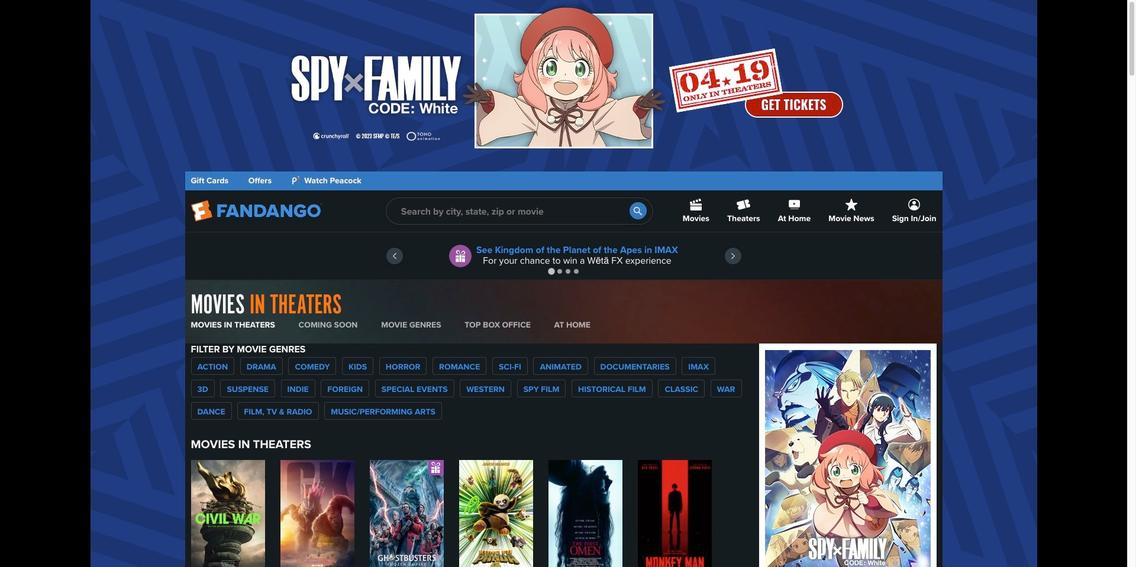 Task type: locate. For each thing, give the bounding box(es) containing it.
offer icon image
[[449, 245, 472, 268]]

None search field
[[386, 198, 654, 225]]

Search by city, state, zip or movie text field
[[386, 198, 654, 225]]

region
[[185, 233, 943, 280]]

0 vertical spatial advertisement element
[[277, 18, 851, 166]]

advertisement element
[[277, 18, 851, 166], [759, 344, 937, 568]]

gift box white image
[[429, 461, 444, 476]]



Task type: vqa. For each thing, say whether or not it's contained in the screenshot.
the left Gift Box White icon
no



Task type: describe. For each thing, give the bounding box(es) containing it.
select a slide to show tab list
[[185, 267, 943, 276]]

1 vertical spatial advertisement element
[[759, 344, 937, 568]]



